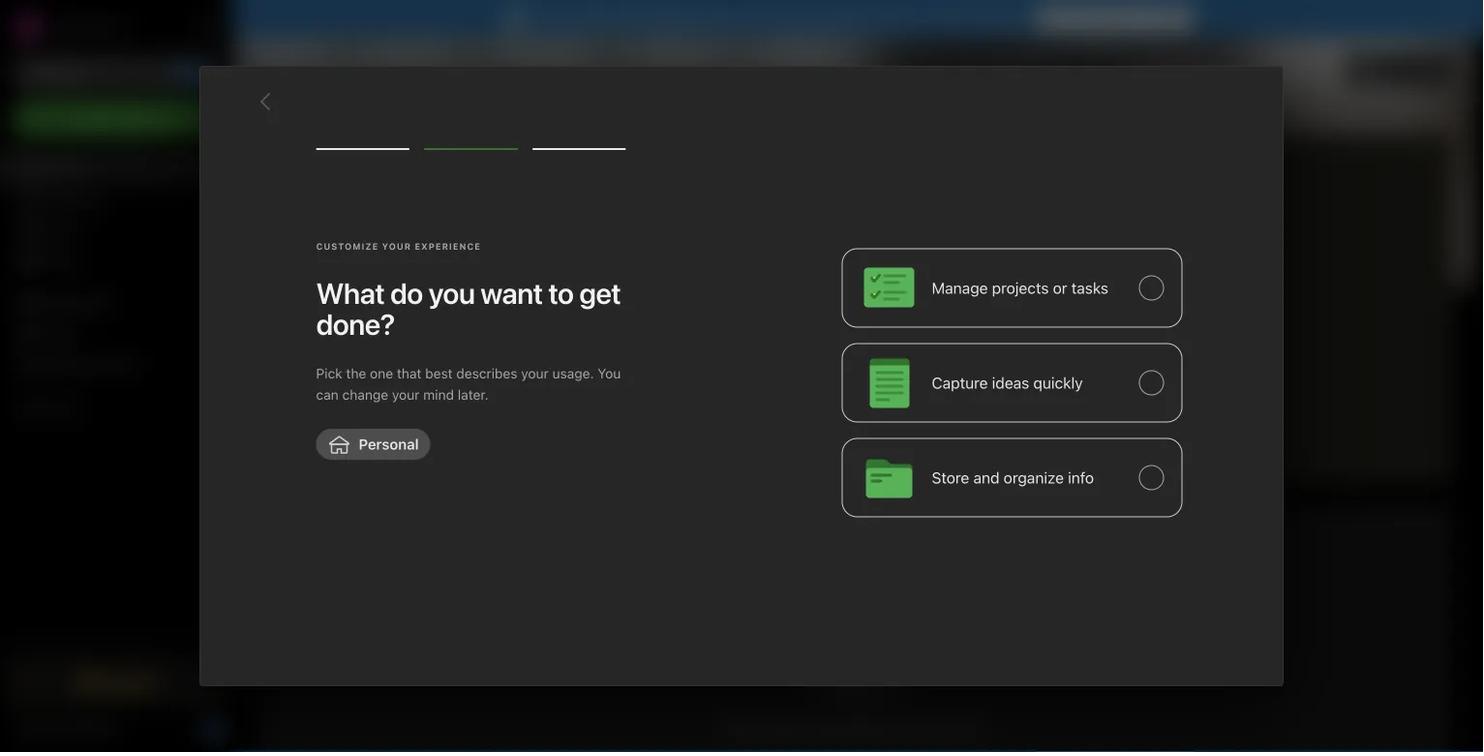 Task type: locate. For each thing, give the bounding box(es) containing it.
1 horizontal spatial for
[[1117, 11, 1136, 27]]

create new note button
[[273, 219, 440, 469]]

2 for from the left
[[1117, 11, 1136, 27]]

shared
[[43, 357, 87, 373]]

try
[[539, 11, 560, 27]]

1 for from the left
[[683, 11, 701, 27]]

your down that at left
[[392, 387, 420, 403]]

get
[[579, 276, 621, 310]]

1 vertical spatial tab
[[272, 554, 335, 573]]

the up change
[[346, 366, 366, 382]]

get inside button
[[1049, 11, 1072, 27]]

customize
[[1381, 62, 1445, 76]]

None search field
[[25, 56, 207, 91]]

17,
[[1270, 63, 1284, 76]]

notes
[[272, 153, 317, 168], [43, 221, 80, 237]]

0 vertical spatial get
[[1049, 11, 1072, 27]]

tab
[[272, 182, 316, 201], [272, 554, 335, 573]]

personal
[[624, 11, 679, 27], [359, 436, 419, 453]]

get left it
[[1049, 11, 1072, 27]]

for left 7
[[1117, 11, 1136, 27]]

it
[[1075, 11, 1084, 27]]

get
[[1049, 11, 1072, 27], [44, 721, 66, 737]]

best
[[425, 366, 453, 382]]

sync
[[744, 11, 775, 27]]

0 horizontal spatial notes
[[43, 221, 80, 237]]

can
[[316, 387, 339, 403]]

for left free:
[[683, 11, 701, 27]]

tab list
[[272, 182, 316, 201]]

anytime.
[[974, 11, 1028, 27]]

the
[[346, 366, 366, 382], [927, 719, 950, 737]]

manage projects or tasks button
[[842, 248, 1183, 328]]

notes down the good
[[272, 153, 317, 168]]

0 horizontal spatial personal
[[359, 436, 419, 453]]

for
[[683, 11, 701, 27], [1117, 11, 1136, 27]]

days
[[1151, 11, 1181, 27]]

try evernote personal for free: sync across all your devices. cancel anytime.
[[539, 11, 1028, 27]]

shared with me
[[43, 357, 140, 373]]

manage
[[932, 279, 988, 297]]

web.
[[954, 719, 987, 737]]

from
[[890, 719, 923, 737]]

trash
[[43, 399, 77, 415]]

started
[[70, 721, 116, 737]]

1 vertical spatial notes
[[43, 221, 80, 237]]

notes up tasks
[[43, 221, 80, 237]]

0 horizontal spatial for
[[683, 11, 701, 27]]

0 vertical spatial your
[[841, 11, 868, 27]]

get it free for 7 days button
[[1037, 7, 1193, 32]]

free
[[1088, 11, 1114, 27]]

2023
[[1288, 63, 1316, 76]]

pick
[[316, 366, 342, 382]]

0 vertical spatial notes
[[272, 153, 317, 168]]

create new note
[[302, 358, 411, 377]]

ideas
[[992, 374, 1030, 392]]

your
[[382, 242, 412, 252]]

home link
[[0, 152, 232, 183]]

your left usage.
[[521, 366, 549, 382]]

expand notebooks image
[[5, 295, 20, 311]]

1 vertical spatial get
[[44, 721, 66, 737]]

Search text field
[[25, 56, 207, 91]]

describes
[[456, 366, 518, 382]]

upgrade button
[[12, 663, 221, 702]]

tree containing home
[[0, 152, 232, 646]]

november
[[1202, 63, 1267, 76]]

shortcuts button
[[0, 183, 231, 214]]

0
[[210, 723, 217, 735]]

0 horizontal spatial get
[[44, 721, 66, 737]]

manage projects or tasks
[[932, 279, 1109, 297]]

or
[[1053, 279, 1068, 297]]

0 vertical spatial personal
[[624, 11, 679, 27]]

2 vertical spatial your
[[392, 387, 420, 403]]

new
[[43, 111, 70, 127]]

personal down change
[[359, 436, 419, 453]]

0 vertical spatial tab
[[272, 182, 316, 201]]

and
[[974, 468, 1000, 487]]

your right all at the right of page
[[841, 11, 868, 27]]

1 horizontal spatial the
[[927, 719, 950, 737]]

evernote
[[563, 11, 620, 27]]

tree
[[0, 152, 232, 646]]

Start writing… text field
[[1086, 183, 1451, 466]]

get left started
[[44, 721, 66, 737]]

shortcuts
[[44, 191, 104, 206]]

0 vertical spatial the
[[346, 366, 366, 382]]

1 horizontal spatial get
[[1049, 11, 1072, 27]]

0 horizontal spatial your
[[392, 387, 420, 403]]

the right from
[[927, 719, 950, 737]]

notes inside button
[[272, 153, 317, 168]]

for inside button
[[1117, 11, 1136, 27]]

1 vertical spatial your
[[521, 366, 549, 382]]

notebooks
[[44, 295, 111, 311]]

get started
[[44, 721, 116, 737]]

get for get it free for 7 days
[[1049, 11, 1072, 27]]

home
[[43, 159, 80, 175]]

create
[[302, 358, 346, 377]]

personal right the evernote
[[624, 11, 679, 27]]

your
[[841, 11, 868, 27], [521, 366, 549, 382], [392, 387, 420, 403]]

projects
[[992, 279, 1049, 297]]

what do you want to get done?
[[316, 276, 621, 341]]

me
[[120, 357, 140, 373]]

capture ideas quickly button
[[842, 343, 1183, 422]]

save useful information from the web.
[[722, 719, 987, 737]]

1 horizontal spatial notes
[[272, 153, 317, 168]]

for for free:
[[683, 11, 701, 27]]

tags
[[44, 326, 73, 342]]

capture
[[932, 374, 988, 392]]

1 tab from the top
[[272, 182, 316, 201]]

0 horizontal spatial the
[[346, 366, 366, 382]]

with
[[91, 357, 117, 373]]

capture ideas quickly
[[932, 374, 1083, 392]]



Task type: describe. For each thing, give the bounding box(es) containing it.
want
[[480, 276, 543, 310]]

customize button
[[1347, 54, 1452, 85]]

friday,
[[1157, 63, 1199, 76]]

free:
[[705, 11, 737, 27]]

cancel
[[928, 11, 971, 27]]

info
[[1068, 468, 1094, 487]]

pick the one that best describes your usage. you can change your mind later.
[[316, 366, 621, 403]]

note
[[381, 358, 411, 377]]

1 horizontal spatial your
[[521, 366, 549, 382]]

2 tab from the top
[[272, 554, 335, 573]]

tasks button
[[0, 245, 231, 276]]

devices.
[[872, 11, 924, 27]]

upgrade
[[100, 675, 158, 691]]

7
[[1139, 11, 1147, 27]]

shared with me link
[[0, 350, 231, 381]]

the inside pick the one that best describes your usage. you can change your mind later.
[[346, 366, 366, 382]]

save
[[722, 719, 756, 737]]

organize
[[1004, 468, 1064, 487]]

done?
[[316, 307, 395, 341]]

tags button
[[0, 319, 231, 350]]

friday, november 17, 2023
[[1157, 63, 1316, 76]]

experience
[[415, 242, 481, 252]]

all
[[823, 11, 837, 27]]

store and organize info
[[932, 468, 1094, 487]]

usage.
[[552, 366, 594, 382]]

one
[[370, 366, 393, 382]]

trash link
[[0, 392, 231, 423]]

morning,
[[308, 58, 383, 81]]

you
[[429, 276, 475, 310]]

change
[[342, 387, 388, 403]]

get for get started
[[44, 721, 66, 737]]

customize
[[316, 242, 379, 252]]

across
[[778, 11, 820, 27]]

settings image
[[198, 15, 221, 39]]

store and organize info button
[[842, 438, 1183, 517]]

to
[[548, 276, 574, 310]]

useful
[[760, 719, 803, 737]]

for for 7
[[1117, 11, 1136, 27]]

tasks
[[43, 252, 78, 268]]

new
[[350, 358, 378, 377]]

new button
[[12, 102, 221, 137]]

mind
[[423, 387, 454, 403]]

2 horizontal spatial your
[[841, 11, 868, 27]]

1 vertical spatial the
[[927, 719, 950, 737]]

customize your experience
[[316, 242, 481, 252]]

you
[[598, 366, 621, 382]]

1 horizontal spatial personal
[[624, 11, 679, 27]]

notes button
[[268, 149, 341, 172]]

good
[[257, 58, 303, 81]]

do
[[390, 276, 423, 310]]

notebooks link
[[0, 288, 231, 319]]

notes link
[[0, 214, 231, 245]]

what
[[316, 276, 385, 310]]

quickly
[[1034, 374, 1083, 392]]

notes inside tree
[[43, 221, 80, 237]]

tasks
[[1072, 279, 1109, 297]]

1 vertical spatial personal
[[359, 436, 419, 453]]

store
[[932, 468, 970, 487]]

john!
[[387, 58, 434, 81]]

later.
[[458, 387, 489, 403]]

get it free for 7 days
[[1049, 11, 1181, 27]]

information
[[807, 719, 886, 737]]

that
[[397, 366, 422, 382]]

good morning, john!
[[257, 58, 434, 81]]



Task type: vqa. For each thing, say whether or not it's contained in the screenshot.
0
yes



